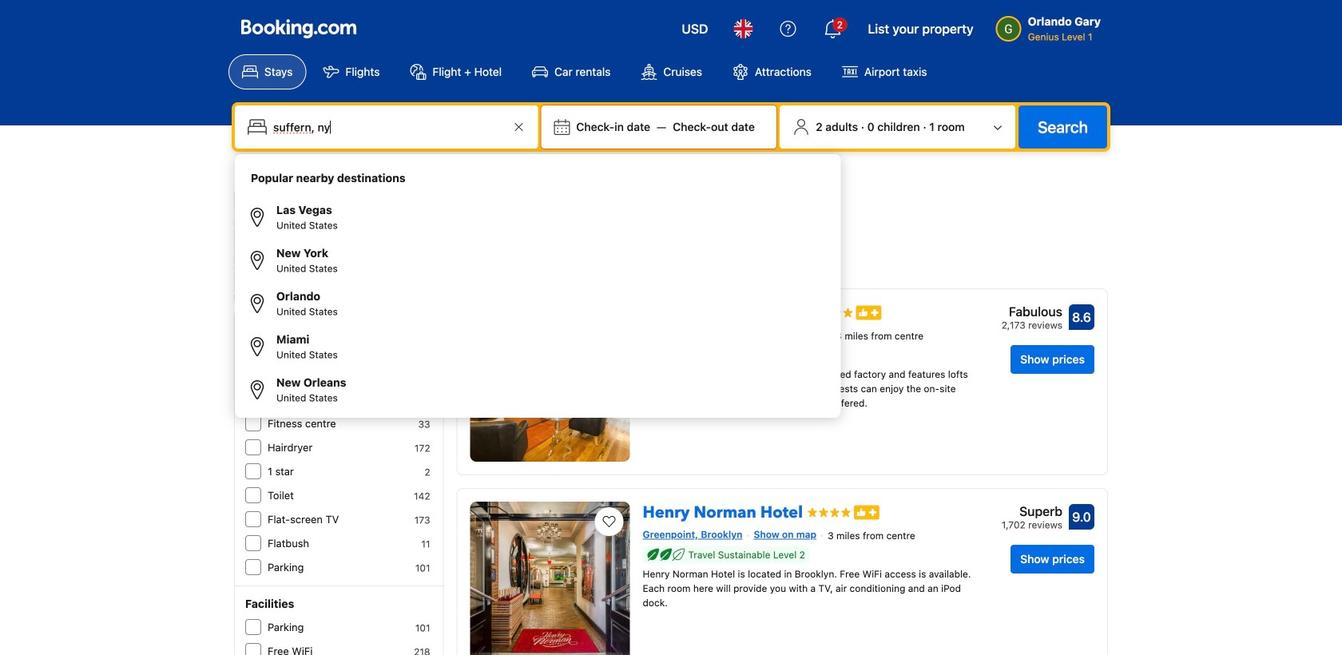Task type: vqa. For each thing, say whether or not it's contained in the screenshot.
Booking.com "image"
yes



Task type: locate. For each thing, give the bounding box(es) containing it.
the box house hotel image
[[470, 302, 630, 462]]

1 vertical spatial this property is part of our preferred plus programme. it is committed to providing outstanding service and excellent value. it will pay us a higher commission if you make a booking. image
[[854, 505, 880, 520]]

henry norman hotel image
[[470, 502, 630, 655]]

superb element
[[1002, 502, 1062, 521]]

this property is part of our preferred plus programme. it is committed to providing outstanding service and excellent value. it will pay us a higher commission if you make a booking. image
[[856, 306, 881, 320], [854, 505, 880, 520]]

list box
[[241, 161, 835, 411]]

booking.com image
[[241, 19, 356, 38]]

this property is part of our preferred plus programme. it is committed to providing outstanding service and excellent value. it will pay us a higher commission if you make a booking. image
[[856, 306, 881, 320], [854, 505, 880, 520]]

scored 9.0 element
[[1069, 504, 1094, 530]]

0 vertical spatial this property is part of our preferred plus programme. it is committed to providing outstanding service and excellent value. it will pay us a higher commission if you make a booking. image
[[856, 306, 881, 320]]

Where are you going? field
[[267, 113, 509, 141]]

group
[[241, 196, 835, 411]]



Task type: describe. For each thing, give the bounding box(es) containing it.
scored 8.6 element
[[1069, 304, 1094, 330]]

0 vertical spatial this property is part of our preferred plus programme. it is committed to providing outstanding service and excellent value. it will pay us a higher commission if you make a booking. image
[[856, 306, 881, 320]]

your account menu orlando gary genius level 1 element
[[996, 7, 1107, 44]]

search results updated. brooklyn: 239 properties found. element
[[457, 186, 1108, 209]]

1 vertical spatial this property is part of our preferred plus programme. it is committed to providing outstanding service and excellent value. it will pay us a higher commission if you make a booking. image
[[854, 505, 880, 520]]

fabulous element
[[1002, 302, 1062, 321]]



